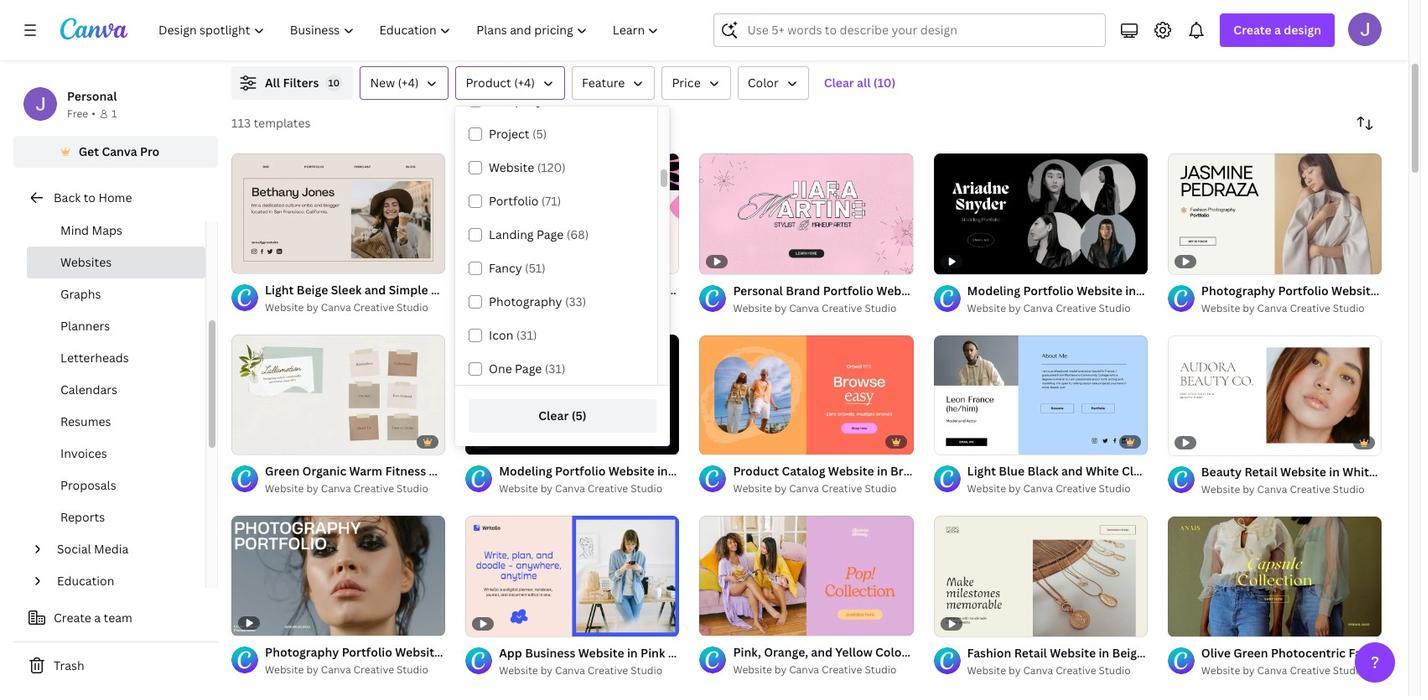 Task type: describe. For each thing, give the bounding box(es) containing it.
websites
[[60, 254, 112, 270]]

team
[[104, 610, 132, 626]]

mind maps link
[[27, 215, 205, 247]]

free
[[67, 107, 88, 121]]

studio inside pink, orange, and yellow colorful blocks beauty retail website website by canva creative studio
[[865, 663, 897, 677]]

6 for bottom 1 of 6 link
[[1198, 616, 1204, 629]]

10 filter options selected element
[[326, 75, 343, 91]]

(120)
[[537, 159, 566, 175]]

light beige sleek and simple blogger personal website link
[[265, 281, 576, 299]]

and inside beauty retail website in white and gre website by canva creative studio
[[1379, 464, 1401, 480]]

1 vertical spatial 1 of 6 link
[[1168, 516, 1382, 637]]

organic inside green organic warm fitness bio-link website website by canva creative studio
[[302, 463, 347, 479]]

project (5)
[[489, 126, 547, 142]]

invoices link
[[27, 438, 205, 470]]

to
[[84, 190, 96, 205]]

•
[[92, 107, 96, 121]]

website inside olive green photocentric fashion e-com website by canva creative studio
[[1202, 663, 1241, 678]]

new (+4)
[[370, 75, 419, 91]]

reports link
[[27, 502, 205, 533]]

icon (31)
[[489, 327, 537, 343]]

(+4) for product (+4)
[[514, 75, 535, 91]]

resumes link
[[27, 406, 205, 438]]

website (120)
[[489, 159, 566, 175]]

fancy (51)
[[489, 260, 546, 276]]

create for create a team
[[54, 610, 91, 626]]

company
[[489, 92, 543, 108]]

clear for clear (5)
[[539, 408, 569, 424]]

back to home
[[54, 190, 132, 205]]

photocentric
[[1271, 645, 1346, 661]]

gre
[[1403, 464, 1421, 480]]

trash
[[54, 657, 84, 673]]

company (44)
[[489, 92, 568, 108]]

1 horizontal spatial (31)
[[545, 361, 566, 377]]

canva inside the light beige sleek and simple blogger personal website website by canva creative studio
[[321, 300, 351, 314]]

0 vertical spatial 1 of 6 link
[[700, 335, 914, 455]]

clear (5) button
[[469, 399, 657, 433]]

fashion inside fashion retail website in beige and grey organic warm style website by canva creative studio
[[967, 645, 1012, 661]]

calendars
[[60, 382, 117, 398]]

retail inside pink, orange, and yellow colorful blocks beauty retail website website by canva creative studio
[[1009, 644, 1042, 660]]

letterheads
[[60, 350, 129, 366]]

1 for pink, orange, and yellow colorful blocks beauty retail website image
[[711, 616, 716, 628]]

blocks
[[925, 644, 963, 660]]

113 templates
[[231, 115, 311, 131]]

graphs link
[[27, 278, 205, 310]]

product catalog website in bright red white chic photocentric frames style image
[[700, 335, 914, 455]]

landing
[[489, 226, 534, 242]]

creative inside fashion retail website in beige and grey organic warm style website by canva creative studio
[[1056, 663, 1097, 678]]

studio inside green organic warm fitness bio-link website website by canva creative studio
[[397, 481, 429, 495]]

in for white
[[1329, 464, 1340, 480]]

blogger
[[431, 282, 475, 298]]

studio inside olive green photocentric fashion e-com website by canva creative studio
[[1333, 663, 1365, 678]]

retail for beauty
[[1245, 464, 1278, 480]]

of for pink, orange, and yellow colorful blocks beauty retail website
[[719, 616, 728, 628]]

mind maps
[[60, 222, 122, 238]]

pink, orange, and yellow colorful blocks beauty retail website image
[[700, 516, 914, 636]]

10
[[329, 76, 340, 89]]

all
[[265, 75, 280, 91]]

portfolio
[[489, 193, 539, 209]]

studio inside fashion retail website in beige and grey organic warm style website by canva creative studio
[[1099, 663, 1131, 678]]

portfolio (71)
[[489, 193, 561, 209]]

product
[[466, 75, 511, 91]]

pro
[[140, 143, 160, 159]]

0 vertical spatial personal
[[67, 88, 117, 104]]

one page (31)
[[489, 361, 566, 377]]

beige inside the light beige sleek and simple blogger personal website website by canva creative studio
[[297, 282, 328, 298]]

green organic warm fitness bio-link website link
[[265, 462, 525, 480]]

studio inside the light beige sleek and simple blogger personal website website by canva creative studio
[[397, 300, 429, 314]]

by inside olive green photocentric fashion e-com website by canva creative studio
[[1243, 663, 1255, 678]]

canva inside button
[[102, 143, 137, 159]]

letterheads link
[[27, 342, 205, 374]]

1 of 5
[[711, 616, 736, 628]]

a for team
[[94, 610, 101, 626]]

1 for olive green photocentric fashion e-commerce website
[[1180, 616, 1185, 629]]

olive green photocentric fashion e-commerce website image
[[1168, 516, 1382, 637]]

beige inside fashion retail website in beige and grey organic warm style website by canva creative studio
[[1112, 645, 1144, 661]]

create for create a design
[[1234, 22, 1272, 38]]

reports
[[60, 509, 105, 525]]

canva inside pink, orange, and yellow colorful blocks beauty retail website website by canva creative studio
[[789, 663, 819, 677]]

color
[[748, 75, 779, 91]]

(71)
[[542, 193, 561, 209]]

planners link
[[27, 310, 205, 342]]

get
[[79, 143, 99, 159]]

fashion retail website in beige and grey organic warm style website by canva creative studio
[[967, 645, 1313, 678]]

light beige sleek and simple blogger personal website image
[[231, 153, 445, 274]]

photography
[[489, 294, 562, 309]]

filters
[[283, 75, 319, 91]]

color button
[[738, 66, 809, 100]]

creative inside the light beige sleek and simple blogger personal website website by canva creative studio
[[354, 300, 394, 314]]

personal brand portfolio website in fuchsia black cream anti-design style image
[[466, 153, 680, 274]]

create a design button
[[1221, 13, 1335, 47]]

canva inside beauty retail website in white and gre website by canva creative studio
[[1258, 482, 1288, 497]]

clear (5)
[[539, 408, 587, 424]]

icon
[[489, 327, 514, 343]]

clear for clear all (10)
[[824, 75, 854, 91]]

pink,
[[733, 644, 761, 660]]

(44)
[[546, 92, 568, 108]]

canva inside olive green photocentric fashion e-com website by canva creative studio
[[1258, 663, 1288, 678]]

113
[[231, 115, 251, 131]]

page for one page
[[515, 361, 542, 377]]

proposals link
[[27, 470, 205, 502]]

green inside green organic warm fitness bio-link website website by canva creative studio
[[265, 463, 300, 479]]

in for beige
[[1099, 645, 1110, 661]]

olive green photocentric fashion e-com link
[[1202, 644, 1421, 663]]

(51)
[[525, 260, 546, 276]]

(10)
[[874, 75, 896, 91]]

clear all (10) button
[[816, 66, 904, 100]]

retail for fashion
[[1014, 645, 1047, 661]]

olive green photocentric fashion e-com website by canva creative studio
[[1202, 645, 1421, 678]]

all
[[857, 75, 871, 91]]

light beige sleek and simple blogger personal website website by canva creative studio
[[265, 282, 576, 314]]

orange,
[[764, 644, 808, 660]]

price
[[672, 75, 701, 91]]

0 vertical spatial (31)
[[516, 327, 537, 343]]

(68)
[[567, 226, 589, 242]]



Task type: vqa. For each thing, say whether or not it's contained in the screenshot.


Task type: locate. For each thing, give the bounding box(es) containing it.
1 horizontal spatial organic
[[1201, 645, 1245, 661]]

1 vertical spatial in
[[1099, 645, 1110, 661]]

0 horizontal spatial (+4)
[[398, 75, 419, 91]]

1 of 5 link
[[700, 516, 914, 636]]

social
[[57, 541, 91, 557]]

canva
[[102, 143, 137, 159], [321, 300, 351, 314], [555, 300, 585, 314], [789, 301, 819, 315], [1023, 301, 1054, 315], [1258, 301, 1288, 315], [321, 481, 351, 495], [555, 482, 585, 496], [789, 482, 819, 496], [1023, 482, 1054, 496], [1258, 482, 1288, 497], [321, 663, 351, 677], [789, 663, 819, 677], [555, 663, 585, 678], [1023, 663, 1054, 678], [1258, 663, 1288, 678]]

fitness
[[385, 463, 426, 479]]

in left grey
[[1099, 645, 1110, 661]]

graphs
[[60, 286, 101, 302]]

(+4) inside 'product (+4)' button
[[514, 75, 535, 91]]

website by canva creative studio link
[[265, 299, 445, 316], [499, 299, 680, 316], [733, 300, 914, 317], [967, 300, 1148, 317], [1202, 300, 1382, 317], [265, 480, 445, 497], [499, 481, 680, 498], [733, 481, 914, 498], [967, 481, 1148, 498], [1202, 481, 1382, 498], [265, 662, 445, 679], [733, 662, 914, 679], [499, 663, 680, 679], [967, 663, 1148, 679], [1202, 663, 1382, 679]]

1 vertical spatial page
[[515, 361, 542, 377]]

grey
[[1171, 645, 1198, 661]]

None search field
[[714, 13, 1106, 47]]

1 vertical spatial beige
[[1112, 645, 1144, 661]]

fashion inside olive green photocentric fashion e-com website by canva creative studio
[[1349, 645, 1393, 661]]

design
[[1284, 22, 1322, 38]]

(31)
[[516, 327, 537, 343], [545, 361, 566, 377]]

create a team button
[[13, 601, 218, 635]]

by inside fashion retail website in beige and grey organic warm style website by canva creative studio
[[1009, 663, 1021, 678]]

back
[[54, 190, 81, 205]]

and right sleek
[[364, 282, 386, 298]]

1 vertical spatial 1 of 6
[[1180, 616, 1204, 629]]

1 horizontal spatial fashion
[[1349, 645, 1393, 661]]

(+4) for new (+4)
[[398, 75, 419, 91]]

trash link
[[13, 649, 218, 683]]

creative
[[354, 300, 394, 314], [588, 300, 628, 314], [822, 301, 863, 315], [1056, 301, 1097, 315], [1290, 301, 1331, 315], [354, 481, 394, 495], [588, 482, 628, 496], [822, 482, 863, 496], [1056, 482, 1097, 496], [1290, 482, 1331, 497], [354, 663, 394, 677], [822, 663, 863, 677], [588, 663, 628, 678], [1056, 663, 1097, 678], [1290, 663, 1331, 678]]

0 vertical spatial page
[[537, 226, 564, 242]]

calendars link
[[27, 374, 205, 406]]

(+4) right new
[[398, 75, 419, 91]]

1 of 6 for olive green photocentric fashion e-commerce website
[[1180, 616, 1204, 629]]

and left grey
[[1147, 645, 1168, 661]]

(+4) inside new (+4) 'button'
[[398, 75, 419, 91]]

0 horizontal spatial beauty
[[966, 644, 1006, 660]]

(31) up clear (5)
[[545, 361, 566, 377]]

retail inside fashion retail website in beige and grey organic warm style website by canva creative studio
[[1014, 645, 1047, 661]]

fashion
[[967, 645, 1012, 661], [1349, 645, 1393, 661]]

beige left grey
[[1112, 645, 1144, 661]]

warm
[[349, 463, 382, 479], [1248, 645, 1281, 661]]

create left design
[[1234, 22, 1272, 38]]

1 vertical spatial beauty
[[966, 644, 1006, 660]]

and
[[364, 282, 386, 298], [1379, 464, 1401, 480], [811, 644, 833, 660], [1147, 645, 1168, 661]]

and left the yellow
[[811, 644, 833, 660]]

0 vertical spatial in
[[1329, 464, 1340, 480]]

product (+4)
[[466, 75, 535, 91]]

com
[[1408, 645, 1421, 661]]

of
[[719, 435, 728, 447], [719, 616, 728, 628], [1187, 616, 1196, 629]]

1 horizontal spatial (+4)
[[514, 75, 535, 91]]

1 horizontal spatial a
[[1275, 22, 1281, 38]]

clear down one page (31)
[[539, 408, 569, 424]]

fancy
[[489, 260, 522, 276]]

0 horizontal spatial create
[[54, 610, 91, 626]]

a left "team"
[[94, 610, 101, 626]]

white
[[1343, 464, 1376, 480]]

pink, orange, and yellow colorful blocks beauty retail website website by canva creative studio
[[733, 644, 1091, 677]]

a left design
[[1275, 22, 1281, 38]]

new (+4) button
[[360, 66, 449, 100]]

organic right grey
[[1201, 645, 1245, 661]]

0 horizontal spatial organic
[[302, 463, 347, 479]]

a inside create a design dropdown button
[[1275, 22, 1281, 38]]

in inside fashion retail website in beige and grey organic warm style website by canva creative studio
[[1099, 645, 1110, 661]]

one
[[489, 361, 512, 377]]

bio-
[[429, 463, 452, 479]]

0 horizontal spatial fashion
[[967, 645, 1012, 661]]

(5) for project (5)
[[532, 126, 547, 142]]

sleek
[[331, 282, 362, 298]]

product (+4) button
[[456, 66, 565, 100]]

5
[[730, 616, 736, 628]]

education
[[57, 573, 114, 589]]

page for landing page
[[537, 226, 564, 242]]

personal up •
[[67, 88, 117, 104]]

project
[[489, 126, 530, 142]]

page left (68)
[[537, 226, 564, 242]]

a inside create a team button
[[94, 610, 101, 626]]

create
[[1234, 22, 1272, 38], [54, 610, 91, 626]]

0 vertical spatial (5)
[[532, 126, 547, 142]]

all filters
[[265, 75, 319, 91]]

0 vertical spatial beauty
[[1202, 464, 1242, 480]]

new
[[370, 75, 395, 91]]

in left 'white'
[[1329, 464, 1340, 480]]

0 horizontal spatial 6
[[730, 435, 736, 447]]

by inside the light beige sleek and simple blogger personal website website by canva creative studio
[[306, 300, 319, 314]]

creative inside pink, orange, and yellow colorful blocks beauty retail website website by canva creative studio
[[822, 663, 863, 677]]

canva inside green organic warm fitness bio-link website website by canva creative studio
[[321, 481, 351, 495]]

of for olive green photocentric fashion e-com
[[1187, 616, 1196, 629]]

0 horizontal spatial warm
[[349, 463, 382, 479]]

jacob simon image
[[1349, 13, 1382, 46]]

beige
[[297, 282, 328, 298], [1112, 645, 1144, 661]]

in
[[1329, 464, 1340, 480], [1099, 645, 1110, 661]]

website templates image
[[1024, 0, 1382, 46], [1024, 0, 1382, 46]]

creative inside green organic warm fitness bio-link website website by canva creative studio
[[354, 481, 394, 495]]

beige right light
[[297, 282, 328, 298]]

1 vertical spatial a
[[94, 610, 101, 626]]

1
[[111, 107, 117, 121], [711, 435, 716, 447], [711, 616, 716, 628], [1180, 616, 1185, 629]]

create a design
[[1234, 22, 1322, 38]]

website
[[489, 159, 534, 175], [530, 282, 576, 298], [265, 300, 304, 314], [499, 300, 538, 314], [733, 301, 772, 315], [967, 301, 1006, 315], [1202, 301, 1241, 315], [479, 463, 525, 479], [1281, 464, 1327, 480], [265, 481, 304, 495], [499, 482, 538, 496], [733, 482, 772, 496], [967, 482, 1006, 496], [1202, 482, 1241, 497], [1045, 644, 1091, 660], [1050, 645, 1096, 661], [265, 663, 304, 677], [733, 663, 772, 677], [499, 663, 538, 678], [967, 663, 1006, 678], [1202, 663, 1241, 678]]

style
[[1284, 645, 1313, 661]]

organic
[[302, 463, 347, 479], [1201, 645, 1245, 661]]

beauty inside pink, orange, and yellow colorful blocks beauty retail website website by canva creative studio
[[966, 644, 1006, 660]]

education link
[[50, 565, 195, 597]]

1 vertical spatial organic
[[1201, 645, 1245, 661]]

0 vertical spatial organic
[[302, 463, 347, 479]]

create inside button
[[54, 610, 91, 626]]

1 for product catalog website in bright red white chic photocentric frames style
[[711, 435, 716, 447]]

create down education
[[54, 610, 91, 626]]

2 (+4) from the left
[[514, 75, 535, 91]]

1 (+4) from the left
[[398, 75, 419, 91]]

beauty retail website in white and gre website by canva creative studio
[[1202, 464, 1421, 497]]

e-
[[1396, 645, 1408, 661]]

organic inside fashion retail website in beige and grey organic warm style website by canva creative studio
[[1201, 645, 1245, 661]]

1 horizontal spatial personal
[[478, 282, 527, 298]]

simple
[[389, 282, 428, 298]]

0 vertical spatial warm
[[349, 463, 382, 479]]

1 horizontal spatial beauty
[[1202, 464, 1242, 480]]

fashion left e-
[[1349, 645, 1393, 661]]

by inside beauty retail website in white and gre website by canva creative studio
[[1243, 482, 1255, 497]]

1 of 6 for product catalog website in bright red white chic photocentric frames style
[[711, 435, 736, 447]]

1 horizontal spatial 1 of 6 link
[[1168, 516, 1382, 637]]

feature button
[[572, 66, 655, 100]]

light blue black and white clean minimal model & actor resume website image
[[934, 335, 1148, 455]]

by inside pink, orange, and yellow colorful blocks beauty retail website website by canva creative studio
[[775, 663, 787, 677]]

0 vertical spatial beige
[[297, 282, 328, 298]]

1 vertical spatial clear
[[539, 408, 569, 424]]

light
[[265, 282, 294, 298]]

canva inside fashion retail website in beige and grey organic warm style website by canva creative studio
[[1023, 663, 1054, 678]]

1 horizontal spatial green
[[1234, 645, 1268, 661]]

olive
[[1202, 645, 1231, 661]]

1 vertical spatial personal
[[478, 282, 527, 298]]

yellow
[[836, 644, 873, 660]]

home
[[98, 190, 132, 205]]

feature
[[582, 75, 625, 91]]

(31) right icon
[[516, 327, 537, 343]]

1 vertical spatial (5)
[[572, 408, 587, 424]]

1 horizontal spatial create
[[1234, 22, 1272, 38]]

0 horizontal spatial (5)
[[532, 126, 547, 142]]

by inside green organic warm fitness bio-link website website by canva creative studio
[[306, 481, 319, 495]]

green organic warm fitness bio-link website image
[[231, 334, 445, 455]]

proposals
[[60, 477, 116, 493]]

top level navigation element
[[148, 13, 674, 47]]

1 vertical spatial warm
[[1248, 645, 1281, 661]]

clear all (10)
[[824, 75, 896, 91]]

0 horizontal spatial beige
[[297, 282, 328, 298]]

link
[[452, 463, 476, 479]]

website by canva creative studio
[[499, 300, 663, 314], [733, 301, 897, 315], [967, 301, 1131, 315], [1202, 301, 1365, 315], [499, 482, 663, 496], [733, 482, 897, 496], [967, 482, 1131, 496], [265, 663, 429, 677], [499, 663, 663, 678]]

warm left style
[[1248, 645, 1281, 661]]

mind
[[60, 222, 89, 238]]

in inside beauty retail website in white and gre website by canva creative studio
[[1329, 464, 1340, 480]]

clear
[[824, 75, 854, 91], [539, 408, 569, 424]]

back to home link
[[13, 181, 218, 215]]

0 horizontal spatial (31)
[[516, 327, 537, 343]]

(5) for clear (5)
[[572, 408, 587, 424]]

0 horizontal spatial a
[[94, 610, 101, 626]]

landing page (68)
[[489, 226, 589, 242]]

0 vertical spatial 6
[[730, 435, 736, 447]]

(5)
[[532, 126, 547, 142], [572, 408, 587, 424]]

1 vertical spatial (31)
[[545, 361, 566, 377]]

get canva pro button
[[13, 136, 218, 168]]

warm inside fashion retail website in beige and grey organic warm style website by canva creative studio
[[1248, 645, 1281, 661]]

1 horizontal spatial warm
[[1248, 645, 1281, 661]]

photography (33)
[[489, 294, 586, 309]]

clear left all in the right of the page
[[824, 75, 854, 91]]

colorful
[[876, 644, 922, 660]]

create a team
[[54, 610, 132, 626]]

(5) inside button
[[572, 408, 587, 424]]

1 horizontal spatial 6
[[1198, 616, 1204, 629]]

maps
[[92, 222, 122, 238]]

1 horizontal spatial beige
[[1112, 645, 1144, 661]]

6
[[730, 435, 736, 447], [1198, 616, 1204, 629]]

page right the one
[[515, 361, 542, 377]]

a for design
[[1275, 22, 1281, 38]]

0 horizontal spatial personal
[[67, 88, 117, 104]]

(33)
[[565, 294, 586, 309]]

1 horizontal spatial 1 of 6
[[1180, 616, 1204, 629]]

organic down green organic warm fitness bio-link website image
[[302, 463, 347, 479]]

and left gre
[[1379, 464, 1401, 480]]

warm inside green organic warm fitness bio-link website website by canva creative studio
[[349, 463, 382, 479]]

clear inside clear all (10) button
[[824, 75, 854, 91]]

0 horizontal spatial in
[[1099, 645, 1110, 661]]

0 vertical spatial green
[[265, 463, 300, 479]]

0 vertical spatial 1 of 6
[[711, 435, 736, 447]]

0 vertical spatial a
[[1275, 22, 1281, 38]]

clear inside clear (5) button
[[539, 408, 569, 424]]

2 fashion from the left
[[1349, 645, 1393, 661]]

0 horizontal spatial 1 of 6 link
[[700, 335, 914, 455]]

1 fashion from the left
[[967, 645, 1012, 661]]

warm left fitness
[[349, 463, 382, 479]]

1 vertical spatial create
[[54, 610, 91, 626]]

and inside fashion retail website in beige and grey organic warm style website by canva creative studio
[[1147, 645, 1168, 661]]

0 horizontal spatial 1 of 6
[[711, 435, 736, 447]]

green inside olive green photocentric fashion e-com website by canva creative studio
[[1234, 645, 1268, 661]]

and inside pink, orange, and yellow colorful blocks beauty retail website website by canva creative studio
[[811, 644, 833, 660]]

Search search field
[[748, 14, 1096, 46]]

0 horizontal spatial green
[[265, 463, 300, 479]]

personal inside the light beige sleek and simple blogger personal website website by canva creative studio
[[478, 282, 527, 298]]

1 horizontal spatial clear
[[824, 75, 854, 91]]

beauty inside beauty retail website in white and gre website by canva creative studio
[[1202, 464, 1242, 480]]

0 horizontal spatial clear
[[539, 408, 569, 424]]

0 vertical spatial clear
[[824, 75, 854, 91]]

free •
[[67, 107, 96, 121]]

personal down fancy
[[478, 282, 527, 298]]

Sort by button
[[1349, 107, 1382, 140]]

1 vertical spatial 6
[[1198, 616, 1204, 629]]

6 for the top 1 of 6 link
[[730, 435, 736, 447]]

green organic warm fitness bio-link website website by canva creative studio
[[265, 463, 525, 495]]

studio inside beauty retail website in white and gre website by canva creative studio
[[1333, 482, 1365, 497]]

retail inside beauty retail website in white and gre website by canva creative studio
[[1245, 464, 1278, 480]]

(+4) up the company (44)
[[514, 75, 535, 91]]

1 vertical spatial green
[[1234, 645, 1268, 661]]

1 horizontal spatial in
[[1329, 464, 1340, 480]]

creative inside beauty retail website in white and gre website by canva creative studio
[[1290, 482, 1331, 497]]

invoices
[[60, 445, 107, 461]]

creative inside olive green photocentric fashion e-com website by canva creative studio
[[1290, 663, 1331, 678]]

fashion right blocks
[[967, 645, 1012, 661]]

and inside the light beige sleek and simple blogger personal website website by canva creative studio
[[364, 282, 386, 298]]

1 horizontal spatial (5)
[[572, 408, 587, 424]]

price button
[[662, 66, 731, 100]]

media
[[94, 541, 129, 557]]

create inside dropdown button
[[1234, 22, 1272, 38]]

0 vertical spatial create
[[1234, 22, 1272, 38]]

planners
[[60, 318, 110, 334]]



